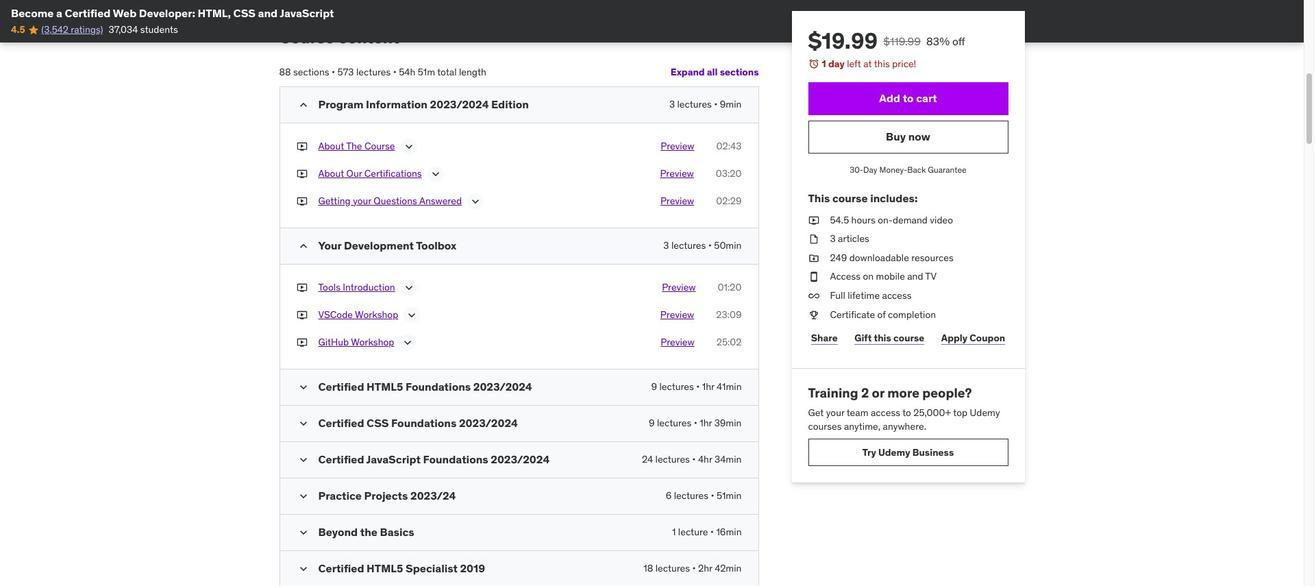 Task type: locate. For each thing, give the bounding box(es) containing it.
2hr
[[699, 562, 713, 574]]

37,034 students
[[109, 24, 178, 36]]

guarantee
[[928, 164, 967, 175]]

• left 16min
[[711, 526, 714, 538]]

css right html, at top left
[[233, 6, 256, 20]]

1 vertical spatial course
[[894, 332, 925, 344]]

1 horizontal spatial sections
[[720, 66, 759, 78]]

show lecture description image right answered
[[469, 194, 483, 208]]

to inside training 2 or more people? get your team access to 25,000+ top udemy courses anytime, anywhere.
[[903, 406, 912, 419]]

show lecture description image
[[429, 167, 443, 181], [402, 281, 416, 295], [401, 336, 415, 349]]

course inside about the course button
[[365, 140, 395, 152]]

small image for certified css foundations 2023/2024
[[296, 417, 310, 430]]

1 to from the top
[[903, 91, 914, 105]]

xsmall image down this
[[809, 214, 819, 227]]

54.5 hours on-demand video
[[830, 214, 954, 226]]

become
[[11, 6, 54, 20]]

and right html, at top left
[[258, 6, 278, 20]]

0 horizontal spatial javascript
[[280, 6, 334, 20]]

1 vertical spatial your
[[827, 406, 845, 419]]

2 vertical spatial show lecture description image
[[405, 308, 419, 322]]

0 horizontal spatial css
[[233, 6, 256, 20]]

51min
[[717, 489, 742, 502]]

1 horizontal spatial course
[[894, 332, 925, 344]]

expand
[[671, 66, 705, 78]]

2 small image from the top
[[296, 417, 310, 430]]

2 about from the top
[[318, 167, 344, 179]]

xsmall image left 249
[[809, 251, 819, 265]]

1 for 1 day left at this price!
[[822, 58, 827, 70]]

1
[[822, 58, 827, 70], [672, 526, 676, 538]]

0 vertical spatial html5
[[367, 380, 403, 393]]

training 2 or more people? get your team access to 25,000+ top udemy courses anytime, anywhere.
[[809, 385, 1001, 432]]

preview for 01:20
[[662, 281, 696, 293]]

certified html5 specialist 2019
[[318, 561, 485, 575]]

preview for 23:09
[[661, 308, 695, 321]]

javascript up practice projects 2023/24
[[366, 452, 421, 466]]

lectures right 24
[[656, 453, 690, 465]]

1 vertical spatial udemy
[[879, 446, 911, 458]]

0 horizontal spatial udemy
[[879, 446, 911, 458]]

xsmall image for access on mobile and tv
[[809, 270, 819, 284]]

html5
[[367, 380, 403, 393], [367, 561, 403, 575]]

xsmall image left the "the"
[[296, 140, 307, 153]]

1 vertical spatial 1hr
[[700, 417, 712, 429]]

0 horizontal spatial and
[[258, 6, 278, 20]]

about left the "the"
[[318, 140, 344, 152]]

9 up 24
[[649, 417, 655, 429]]

foundations for css
[[391, 416, 457, 430]]

show lecture description image right introduction
[[402, 281, 416, 295]]

lectures up 9 lectures • 1hr 39min
[[660, 380, 694, 393]]

javascript up course content
[[280, 6, 334, 20]]

try udemy business link
[[809, 439, 1009, 466]]

0 vertical spatial course
[[833, 192, 868, 205]]

foundations up certified css foundations 2023/2024
[[406, 380, 471, 393]]

42min
[[715, 562, 742, 574]]

1 vertical spatial this
[[874, 332, 892, 344]]

on
[[863, 270, 874, 283]]

preview down 3 lectures • 50min
[[662, 281, 696, 293]]

to inside 'button'
[[903, 91, 914, 105]]

xsmall image left getting
[[296, 194, 307, 208]]

css
[[233, 6, 256, 20], [367, 416, 389, 430]]

about our certifications
[[318, 167, 422, 179]]

sections
[[293, 66, 329, 78], [720, 66, 759, 78]]

show lecture description image right vscode workshop
[[405, 308, 419, 322]]

1 vertical spatial show lecture description image
[[469, 194, 483, 208]]

2 html5 from the top
[[367, 561, 403, 575]]

preview up 9 lectures • 1hr 41min
[[661, 336, 695, 348]]

• left 41min in the bottom of the page
[[697, 380, 700, 393]]

your up the courses
[[827, 406, 845, 419]]

udemy
[[970, 406, 1001, 419], [879, 446, 911, 458]]

39min
[[715, 417, 742, 429]]

business
[[913, 446, 954, 458]]

4 small image from the top
[[296, 562, 310, 576]]

1 vertical spatial workshop
[[351, 336, 394, 348]]

573
[[338, 66, 354, 78]]

1 horizontal spatial udemy
[[970, 406, 1001, 419]]

1 horizontal spatial css
[[367, 416, 389, 430]]

0 vertical spatial foundations
[[406, 380, 471, 393]]

workshop for github workshop
[[351, 336, 394, 348]]

about left the our at left
[[318, 167, 344, 179]]

this right gift
[[874, 332, 892, 344]]

show lecture description image up certifications
[[402, 140, 416, 153]]

udemy right top in the bottom of the page
[[970, 406, 1001, 419]]

23:09
[[716, 308, 742, 321]]

• for certified html5 specialist 2019
[[693, 562, 696, 574]]

0 vertical spatial and
[[258, 6, 278, 20]]

2 this from the top
[[874, 332, 892, 344]]

gift
[[855, 332, 872, 344]]

small image
[[296, 239, 310, 253], [296, 380, 310, 394], [296, 453, 310, 467], [296, 526, 310, 539]]

certificate
[[830, 308, 875, 320]]

lecture
[[679, 526, 708, 538]]

3 for your development toolbox
[[664, 239, 669, 251]]

lectures for practice projects 2023/24
[[674, 489, 709, 502]]

apply
[[942, 332, 968, 344]]

9 for certified html5 foundations 2023/2024
[[652, 380, 657, 393]]

certified for certified javascript foundations 2023/2024
[[318, 452, 364, 466]]

50min
[[714, 239, 742, 251]]

small image for certified html5 foundations 2023/2024
[[296, 380, 310, 394]]

program
[[318, 97, 364, 111]]

web
[[113, 6, 137, 20]]

0 vertical spatial show lecture description image
[[429, 167, 443, 181]]

1 horizontal spatial javascript
[[366, 452, 421, 466]]

0 vertical spatial show lecture description image
[[402, 140, 416, 153]]

preview for 02:43
[[661, 140, 695, 152]]

• left the 4hr
[[693, 453, 696, 465]]

show lecture description image
[[402, 140, 416, 153], [469, 194, 483, 208], [405, 308, 419, 322]]

vscode workshop button
[[318, 308, 398, 325]]

4 small image from the top
[[296, 526, 310, 539]]

to up the anywhere. at bottom
[[903, 406, 912, 419]]

3 small image from the top
[[296, 489, 310, 503]]

• left 2hr on the bottom right of page
[[693, 562, 696, 574]]

2 vertical spatial show lecture description image
[[401, 336, 415, 349]]

1 horizontal spatial your
[[827, 406, 845, 419]]

show lecture description image up answered
[[429, 167, 443, 181]]

xsmall image left 3 articles
[[809, 232, 819, 246]]

1 vertical spatial course
[[365, 140, 395, 152]]

0 vertical spatial to
[[903, 91, 914, 105]]

1 vertical spatial html5
[[367, 561, 403, 575]]

this
[[874, 58, 890, 70], [874, 332, 892, 344]]

this right at
[[874, 58, 890, 70]]

lectures right 18
[[656, 562, 690, 574]]

training
[[809, 385, 859, 401]]

downloadable
[[850, 251, 910, 264]]

html,
[[198, 6, 231, 20]]

workshop down vscode workshop button
[[351, 336, 394, 348]]

price!
[[893, 58, 917, 70]]

1 small image from the top
[[296, 239, 310, 253]]

top
[[954, 406, 968, 419]]

workshop
[[355, 308, 398, 321], [351, 336, 394, 348]]

16min
[[717, 526, 742, 538]]

the
[[360, 525, 378, 539]]

certified for certified html5 specialist 2019
[[318, 561, 364, 575]]

3 down expand
[[670, 98, 675, 110]]

0 vertical spatial 1
[[822, 58, 827, 70]]

preview up 3 lectures • 50min
[[661, 194, 695, 207]]

1 horizontal spatial course
[[365, 140, 395, 152]]

3 left 50min
[[664, 239, 669, 251]]

xsmall image
[[296, 140, 307, 153], [296, 194, 307, 208], [809, 251, 819, 265], [296, 281, 307, 294], [809, 289, 819, 303], [296, 336, 307, 349]]

• left 9min
[[714, 98, 718, 110]]

expand all sections button
[[671, 59, 759, 86]]

0 vertical spatial course
[[279, 27, 335, 48]]

xsmall image up share
[[809, 308, 819, 322]]

workshop down introduction
[[355, 308, 398, 321]]

foundations down certified html5 foundations 2023/2024 at bottom left
[[391, 416, 457, 430]]

sections right 88
[[293, 66, 329, 78]]

xsmall image
[[296, 167, 307, 180], [809, 214, 819, 227], [809, 232, 819, 246], [809, 270, 819, 284], [809, 308, 819, 322], [296, 308, 307, 322]]

course right the "the"
[[365, 140, 395, 152]]

1hr for certified css foundations 2023/2024
[[700, 417, 712, 429]]

apply coupon button
[[939, 324, 1009, 352]]

students
[[140, 24, 178, 36]]

1 vertical spatial to
[[903, 406, 912, 419]]

getting your questions answered
[[318, 194, 462, 207]]

your down 'about our certifications' button on the left top
[[353, 194, 372, 207]]

course up 54.5
[[833, 192, 868, 205]]

0 vertical spatial this
[[874, 58, 890, 70]]

tools
[[318, 281, 341, 293]]

xsmall image for tools introduction
[[296, 281, 307, 294]]

ratings)
[[71, 24, 103, 36]]

small image for program information 2023/2024 edition
[[296, 98, 310, 112]]

0 vertical spatial 1hr
[[702, 380, 715, 393]]

xsmall image left access
[[809, 270, 819, 284]]

0 vertical spatial workshop
[[355, 308, 398, 321]]

github
[[318, 336, 349, 348]]

preview down 3 lectures • 9min
[[661, 140, 695, 152]]

9
[[652, 380, 657, 393], [649, 417, 655, 429]]

certified html5 foundations 2023/2024
[[318, 380, 532, 393]]

1 vertical spatial about
[[318, 167, 344, 179]]

practice projects 2023/24
[[318, 489, 456, 502]]

css down certified html5 foundations 2023/2024 at bottom left
[[367, 416, 389, 430]]

01:20
[[718, 281, 742, 293]]

1 small image from the top
[[296, 98, 310, 112]]

lectures left 50min
[[672, 239, 706, 251]]

0 vertical spatial access
[[883, 289, 912, 302]]

9 up 9 lectures • 1hr 39min
[[652, 380, 657, 393]]

xsmall image for github workshop
[[296, 336, 307, 349]]

about for about our certifications
[[318, 167, 344, 179]]

2 to from the top
[[903, 406, 912, 419]]

access down mobile
[[883, 289, 912, 302]]

2 small image from the top
[[296, 380, 310, 394]]

getting your questions answered button
[[318, 194, 462, 211]]

course up 88
[[279, 27, 335, 48]]

certified for certified html5 foundations 2023/2024
[[318, 380, 364, 393]]

become a certified web developer: html, css and javascript
[[11, 6, 334, 20]]

1 vertical spatial show lecture description image
[[402, 281, 416, 295]]

1 vertical spatial access
[[871, 406, 901, 419]]

sections right all
[[720, 66, 759, 78]]

foundations up 2023/24
[[423, 452, 489, 466]]

•
[[332, 66, 335, 78], [393, 66, 397, 78], [714, 98, 718, 110], [709, 239, 712, 251], [697, 380, 700, 393], [694, 417, 698, 429], [693, 453, 696, 465], [711, 489, 715, 502], [711, 526, 714, 538], [693, 562, 696, 574]]

0 vertical spatial about
[[318, 140, 344, 152]]

lifetime
[[848, 289, 880, 302]]

249
[[830, 251, 847, 264]]

vscode
[[318, 308, 353, 321]]

xsmall image left vscode
[[296, 308, 307, 322]]

1 right alarm image
[[822, 58, 827, 70]]

small image for your development toolbox
[[296, 239, 310, 253]]

0 vertical spatial your
[[353, 194, 372, 207]]

xsmall image left tools
[[296, 281, 307, 294]]

03:20
[[716, 167, 742, 179]]

small image for beyond the basics
[[296, 526, 310, 539]]

off
[[953, 34, 966, 48]]

all
[[707, 66, 718, 78]]

0 vertical spatial udemy
[[970, 406, 1001, 419]]

show lecture description image up certified html5 foundations 2023/2024 at bottom left
[[401, 336, 415, 349]]

html5 up certified css foundations 2023/2024
[[367, 380, 403, 393]]

2 vertical spatial foundations
[[423, 452, 489, 466]]

course down completion
[[894, 332, 925, 344]]

54.5
[[830, 214, 849, 226]]

• left 39min
[[694, 417, 698, 429]]

1hr left 41min in the bottom of the page
[[702, 380, 715, 393]]

1 horizontal spatial 1
[[822, 58, 827, 70]]

1hr left 39min
[[700, 417, 712, 429]]

lectures up the 24 lectures • 4hr 34min
[[657, 417, 692, 429]]

try
[[863, 446, 877, 458]]

udemy inside training 2 or more people? get your team access to 25,000+ top udemy courses anytime, anywhere.
[[970, 406, 1001, 419]]

1 vertical spatial 9
[[649, 417, 655, 429]]

249 downloadable resources
[[830, 251, 954, 264]]

a
[[56, 6, 62, 20]]

small image for certified html5 specialist 2019
[[296, 562, 310, 576]]

and
[[258, 6, 278, 20], [908, 270, 924, 283]]

1 left lecture
[[672, 526, 676, 538]]

0 vertical spatial javascript
[[280, 6, 334, 20]]

0 horizontal spatial 1
[[672, 526, 676, 538]]

access down or
[[871, 406, 901, 419]]

3 for program information 2023/2024 edition
[[670, 98, 675, 110]]

1 vertical spatial 1
[[672, 526, 676, 538]]

show lecture description image for vscode workshop
[[405, 308, 419, 322]]

0 horizontal spatial your
[[353, 194, 372, 207]]

lectures down expand
[[678, 98, 712, 110]]

3 lectures • 9min
[[670, 98, 742, 110]]

lectures for certified html5 specialist 2019
[[656, 562, 690, 574]]

1 vertical spatial foundations
[[391, 416, 457, 430]]

foundations for html5
[[406, 380, 471, 393]]

toolbox
[[416, 238, 457, 252]]

• for certified html5 foundations 2023/2024
[[697, 380, 700, 393]]

small image
[[296, 98, 310, 112], [296, 417, 310, 430], [296, 489, 310, 503], [296, 562, 310, 576]]

1 about from the top
[[318, 140, 344, 152]]

xsmall image left full
[[809, 289, 819, 303]]

certified javascript foundations 2023/2024
[[318, 452, 550, 466]]

lectures right 6
[[674, 489, 709, 502]]

to left cart
[[903, 91, 914, 105]]

lectures
[[356, 66, 391, 78], [678, 98, 712, 110], [672, 239, 706, 251], [660, 380, 694, 393], [657, 417, 692, 429], [656, 453, 690, 465], [674, 489, 709, 502], [656, 562, 690, 574]]

3 small image from the top
[[296, 453, 310, 467]]

the
[[346, 140, 362, 152]]

• for practice projects 2023/24
[[711, 489, 715, 502]]

html5 down the basics
[[367, 561, 403, 575]]

• left 50min
[[709, 239, 712, 251]]

2019
[[460, 561, 485, 575]]

• left 51min
[[711, 489, 715, 502]]

foundations for javascript
[[423, 452, 489, 466]]

udemy right try
[[879, 446, 911, 458]]

of
[[878, 308, 886, 320]]

coupon
[[970, 332, 1006, 344]]

preview left 23:09
[[661, 308, 695, 321]]

and left tv
[[908, 270, 924, 283]]

1 horizontal spatial and
[[908, 270, 924, 283]]

1 day left at this price!
[[822, 58, 917, 70]]

this course includes:
[[809, 192, 918, 205]]

1 html5 from the top
[[367, 380, 403, 393]]

xsmall image left "github" at left bottom
[[296, 336, 307, 349]]

javascript
[[280, 6, 334, 20], [366, 452, 421, 466]]

0 vertical spatial 9
[[652, 380, 657, 393]]



Task type: describe. For each thing, give the bounding box(es) containing it.
0 horizontal spatial course
[[833, 192, 868, 205]]

tools introduction
[[318, 281, 395, 293]]

show lecture description image for github workshop
[[401, 336, 415, 349]]

lectures for certified css foundations 2023/2024
[[657, 417, 692, 429]]

02:29
[[717, 194, 742, 207]]

buy now
[[886, 130, 931, 143]]

lectures for your development toolbox
[[672, 239, 706, 251]]

• for program information 2023/2024 edition
[[714, 98, 718, 110]]

$19.99
[[809, 27, 878, 55]]

show lecture description image for about the course
[[402, 140, 416, 153]]

total
[[437, 66, 457, 78]]

xsmall image left the our at left
[[296, 167, 307, 180]]

your inside training 2 or more people? get your team access to 25,000+ top udemy courses anytime, anywhere.
[[827, 406, 845, 419]]

projects
[[364, 489, 408, 502]]

full
[[830, 289, 846, 302]]

• for certified javascript foundations 2023/2024
[[693, 453, 696, 465]]

certificate of completion
[[830, 308, 936, 320]]

add to cart
[[880, 91, 938, 105]]

buy
[[886, 130, 906, 143]]

xsmall image for 54.5 hours on-demand video
[[809, 214, 819, 227]]

54h 51m
[[399, 66, 435, 78]]

certifications
[[364, 167, 422, 179]]

mobile
[[876, 270, 905, 283]]

access inside training 2 or more people? get your team access to 25,000+ top udemy courses anytime, anywhere.
[[871, 406, 901, 419]]

program information 2023/2024 edition
[[318, 97, 529, 111]]

this inside "link"
[[874, 332, 892, 344]]

• left 573
[[332, 66, 335, 78]]

access on mobile and tv
[[830, 270, 937, 283]]

left
[[847, 58, 862, 70]]

anywhere.
[[883, 420, 927, 432]]

development
[[344, 238, 414, 252]]

people?
[[923, 385, 972, 401]]

workshop for vscode workshop
[[355, 308, 398, 321]]

articles
[[838, 232, 870, 245]]

about for about the course
[[318, 140, 344, 152]]

gift this course
[[855, 332, 925, 344]]

get
[[809, 406, 824, 419]]

$119.99
[[884, 34, 921, 48]]

answered
[[419, 194, 462, 207]]

lectures for certified html5 foundations 2023/2024
[[660, 380, 694, 393]]

includes:
[[871, 192, 918, 205]]

add
[[880, 91, 901, 105]]

34min
[[715, 453, 742, 465]]

1 vertical spatial javascript
[[366, 452, 421, 466]]

• left 54h 51m
[[393, 66, 397, 78]]

html5 for specialist
[[367, 561, 403, 575]]

1 vertical spatial css
[[367, 416, 389, 430]]

lectures for certified javascript foundations 2023/2024
[[656, 453, 690, 465]]

24 lectures • 4hr 34min
[[642, 453, 742, 465]]

• for your development toolbox
[[709, 239, 712, 251]]

questions
[[374, 194, 417, 207]]

0 vertical spatial css
[[233, 6, 256, 20]]

1 for 1 lecture • 16min
[[672, 526, 676, 538]]

content
[[338, 27, 400, 48]]

9 lectures • 1hr 41min
[[652, 380, 742, 393]]

1 this from the top
[[874, 58, 890, 70]]

sections inside dropdown button
[[720, 66, 759, 78]]

completion
[[888, 308, 936, 320]]

18 lectures • 2hr 42min
[[644, 562, 742, 574]]

0 horizontal spatial course
[[279, 27, 335, 48]]

24
[[642, 453, 653, 465]]

show lecture description image for about our certifications
[[429, 167, 443, 181]]

4.5
[[11, 24, 25, 36]]

more
[[888, 385, 920, 401]]

88 sections • 573 lectures • 54h 51m total length
[[279, 66, 487, 78]]

(3,542
[[41, 24, 69, 36]]

83%
[[927, 34, 950, 48]]

2
[[862, 385, 869, 401]]

github workshop
[[318, 336, 394, 348]]

vscode workshop
[[318, 308, 398, 321]]

video
[[930, 214, 954, 226]]

xsmall image for getting your questions answered
[[296, 194, 307, 208]]

3 up 249
[[830, 232, 836, 245]]

41min
[[717, 380, 742, 393]]

2023/2024 for certified css foundations 2023/2024
[[459, 416, 518, 430]]

9 for certified css foundations 2023/2024
[[649, 417, 655, 429]]

lectures for program information 2023/2024 edition
[[678, 98, 712, 110]]

tv
[[926, 270, 937, 283]]

course inside "link"
[[894, 332, 925, 344]]

apply coupon
[[942, 332, 1006, 344]]

gift this course link
[[852, 324, 928, 352]]

lectures right 573
[[356, 66, 391, 78]]

small image for practice projects 2023/24
[[296, 489, 310, 503]]

demand
[[893, 214, 928, 226]]

preview for 02:29
[[661, 194, 695, 207]]

xsmall image for 3 articles
[[809, 232, 819, 246]]

preview left 03:20
[[660, 167, 694, 179]]

now
[[909, 130, 931, 143]]

6 lectures • 51min
[[666, 489, 742, 502]]

buy now button
[[809, 120, 1009, 153]]

small image for certified javascript foundations 2023/2024
[[296, 453, 310, 467]]

• for beyond the basics
[[711, 526, 714, 538]]

about our certifications button
[[318, 167, 422, 183]]

back
[[908, 164, 926, 175]]

alarm image
[[809, 58, 819, 69]]

our
[[347, 167, 362, 179]]

beyond the basics
[[318, 525, 415, 539]]

day
[[829, 58, 845, 70]]

basics
[[380, 525, 415, 539]]

cart
[[917, 91, 938, 105]]

try udemy business
[[863, 446, 954, 458]]

30-
[[850, 164, 864, 175]]

certified for certified css foundations 2023/2024
[[318, 416, 364, 430]]

1 lecture • 16min
[[672, 526, 742, 538]]

practice
[[318, 489, 362, 502]]

html5 for foundations
[[367, 380, 403, 393]]

0 horizontal spatial sections
[[293, 66, 329, 78]]

2023/2024 for certified javascript foundations 2023/2024
[[491, 452, 550, 466]]

length
[[459, 66, 487, 78]]

your inside button
[[353, 194, 372, 207]]

1hr for certified html5 foundations 2023/2024
[[702, 380, 715, 393]]

show lecture description image for getting your questions answered
[[469, 194, 483, 208]]

9 lectures • 1hr 39min
[[649, 417, 742, 429]]

2023/2024 for certified html5 foundations 2023/2024
[[474, 380, 532, 393]]

your
[[318, 238, 342, 252]]

25:02
[[717, 336, 742, 348]]

• for certified css foundations 2023/2024
[[694, 417, 698, 429]]

introduction
[[343, 281, 395, 293]]

3 lectures • 50min
[[664, 239, 742, 251]]

share button
[[809, 324, 841, 352]]

access
[[830, 270, 861, 283]]

resources
[[912, 251, 954, 264]]

xsmall image for about the course
[[296, 140, 307, 153]]

xsmall image for certificate of completion
[[809, 308, 819, 322]]

88
[[279, 66, 291, 78]]

team
[[847, 406, 869, 419]]

expand all sections
[[671, 66, 759, 78]]

show lecture description image for tools introduction
[[402, 281, 416, 295]]

1 vertical spatial and
[[908, 270, 924, 283]]



Task type: vqa. For each thing, say whether or not it's contained in the screenshot.
Chess Tactics Essentials
no



